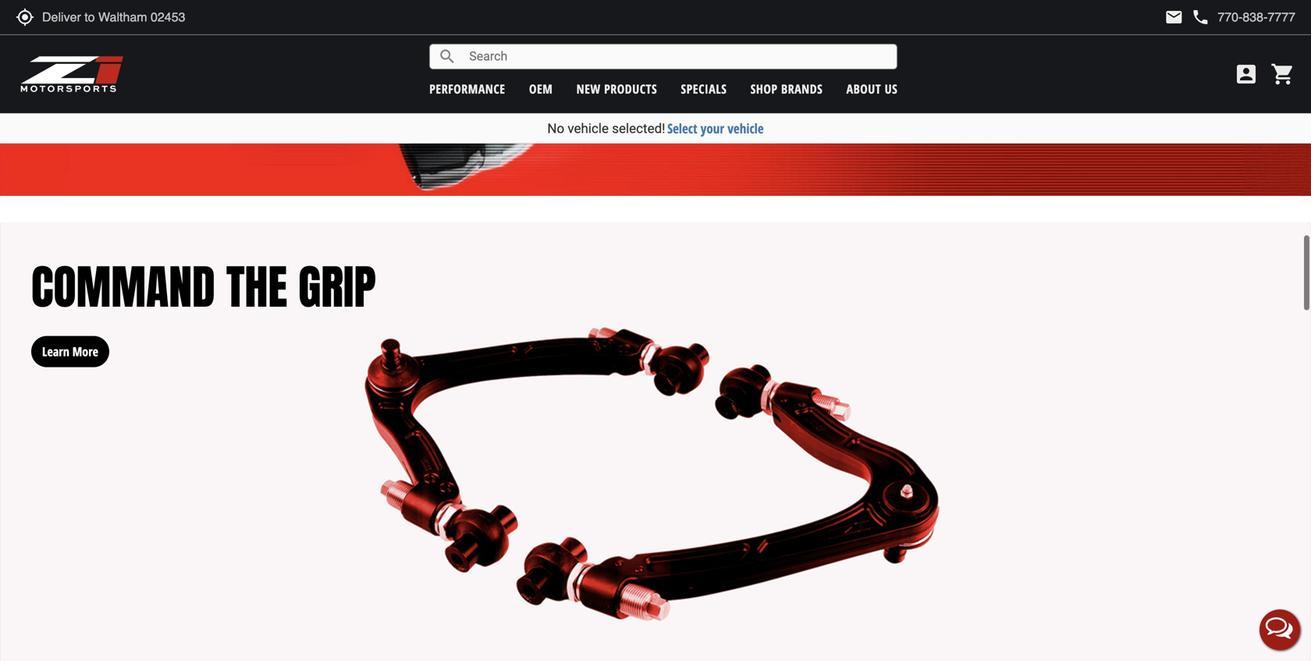 Task type: vqa. For each thing, say whether or not it's contained in the screenshot.
SALE for SALE - Z1 Spec Z 350Z T-Shirt
no



Task type: describe. For each thing, give the bounding box(es) containing it.
learn more
[[42, 343, 98, 360]]

phone
[[1192, 8, 1210, 27]]

selected!
[[612, 121, 666, 136]]

products
[[604, 80, 657, 97]]

your
[[701, 119, 725, 137]]

learn more link
[[31, 321, 109, 367]]

the
[[226, 252, 287, 322]]

shop brands link
[[751, 80, 823, 97]]

specials link
[[681, 80, 727, 97]]

z1 motorsports logo image
[[20, 55, 125, 94]]

select
[[668, 119, 698, 137]]

no
[[548, 121, 565, 136]]

my_location
[[16, 8, 34, 27]]

oem link
[[529, 80, 553, 97]]

us
[[885, 80, 898, 97]]

command the grip
[[31, 252, 376, 322]]

performance link
[[430, 80, 506, 97]]

new products link
[[577, 80, 657, 97]]

smoking deals on exhaust image
[[0, 0, 1312, 196]]



Task type: locate. For each thing, give the bounding box(es) containing it.
shopping_cart
[[1271, 62, 1296, 87]]

1 horizontal spatial vehicle
[[728, 119, 764, 137]]

account_box link
[[1230, 62, 1263, 87]]

account_box
[[1234, 62, 1259, 87]]

new
[[577, 80, 601, 97]]

vehicle inside no vehicle selected! select your vehicle
[[568, 121, 609, 136]]

grip
[[298, 252, 376, 322]]

learn
[[42, 343, 69, 360]]

mail link
[[1165, 8, 1184, 27]]

select your vehicle link
[[668, 119, 764, 137]]

vehicle
[[728, 119, 764, 137], [568, 121, 609, 136]]

about us
[[847, 80, 898, 97]]

about us link
[[847, 80, 898, 97]]

specials
[[681, 80, 727, 97]]

mail phone
[[1165, 8, 1210, 27]]

about
[[847, 80, 882, 97]]

0 horizontal spatial vehicle
[[568, 121, 609, 136]]

no vehicle selected! select your vehicle
[[548, 119, 764, 137]]

performance
[[430, 80, 506, 97]]

search
[[438, 47, 457, 66]]

shopping_cart link
[[1267, 62, 1296, 87]]

vehicle right no
[[568, 121, 609, 136]]

mail
[[1165, 8, 1184, 27]]

command
[[31, 252, 215, 322]]

more
[[72, 343, 98, 360]]

Search search field
[[457, 45, 897, 69]]

phone link
[[1192, 8, 1296, 27]]

oem
[[529, 80, 553, 97]]

shop brands
[[751, 80, 823, 97]]

command the grip image
[[0, 222, 1312, 661]]

vehicle right your
[[728, 119, 764, 137]]

brands
[[782, 80, 823, 97]]

new products
[[577, 80, 657, 97]]

shop
[[751, 80, 778, 97]]



